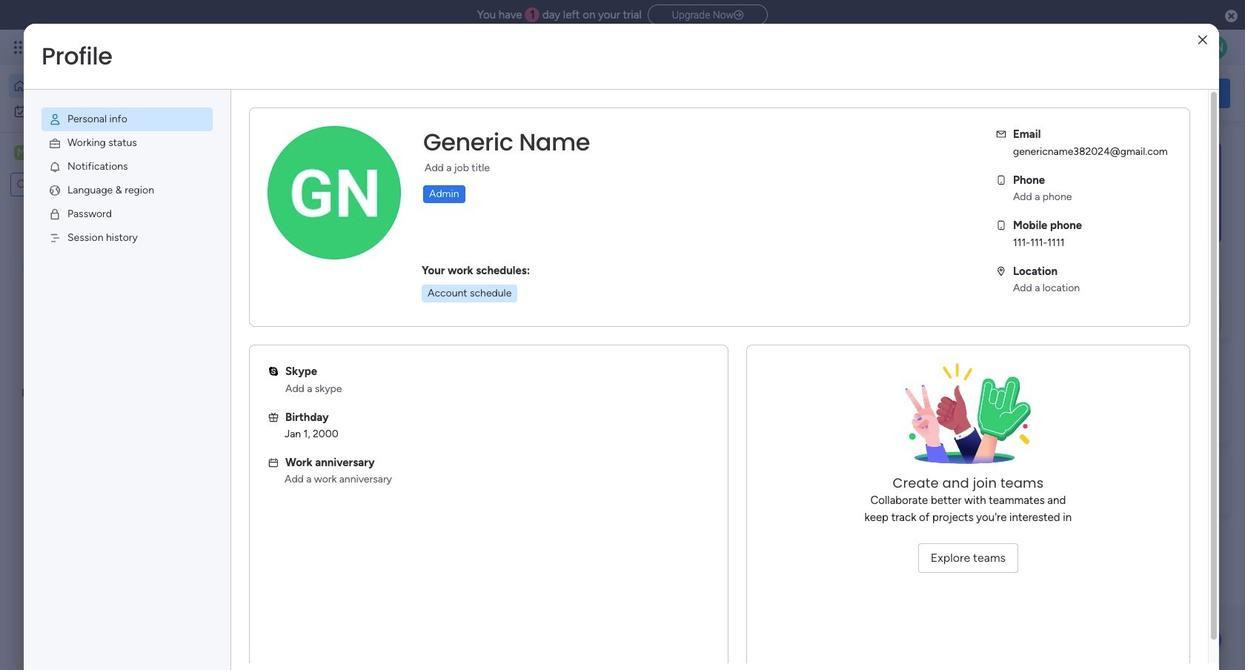 Task type: vqa. For each thing, say whether or not it's contained in the screenshot.
Options IMAGE
no



Task type: locate. For each thing, give the bounding box(es) containing it.
public board image
[[248, 300, 264, 317], [493, 300, 509, 317]]

option up "workspace selection" "element" at top
[[9, 99, 180, 123]]

templates image image
[[1022, 142, 1218, 244]]

Search in workspace field
[[31, 176, 106, 193]]

workspace image inside "element"
[[14, 145, 29, 161]]

password image
[[48, 208, 62, 221]]

option
[[9, 74, 180, 98], [9, 99, 180, 123]]

public board image for 2nd component 'icon' from the right
[[248, 300, 264, 317]]

dapulse close image
[[1226, 9, 1238, 24]]

1 vertical spatial workspace image
[[254, 477, 289, 513]]

2 component image from the left
[[493, 324, 506, 337]]

component image
[[248, 324, 261, 337], [493, 324, 506, 337]]

no teams image
[[895, 363, 1043, 475]]

getting started element
[[1009, 384, 1231, 443]]

workspace image
[[14, 145, 29, 161], [254, 477, 289, 513]]

0 vertical spatial workspace image
[[14, 145, 29, 161]]

quick search results list box
[[229, 168, 973, 365]]

open update feed (inbox) image
[[229, 383, 247, 400]]

5 menu item from the top
[[42, 202, 213, 226]]

close my workspaces image
[[229, 433, 247, 451]]

1 horizontal spatial public board image
[[493, 300, 509, 317]]

0 horizontal spatial public board image
[[248, 300, 264, 317]]

working status image
[[48, 136, 62, 150]]

add to favorites image
[[442, 301, 457, 316]]

1 vertical spatial option
[[9, 99, 180, 123]]

None field
[[420, 127, 594, 158]]

menu menu
[[24, 90, 231, 268]]

2 public board image from the left
[[493, 300, 509, 317]]

close image
[[1199, 34, 1208, 46]]

notifications image
[[48, 160, 62, 174]]

1 public board image from the left
[[248, 300, 264, 317]]

option up personal info image
[[9, 74, 180, 98]]

3 menu item from the top
[[42, 155, 213, 179]]

0 horizontal spatial component image
[[248, 324, 261, 337]]

0 vertical spatial option
[[9, 74, 180, 98]]

v2 user feedback image
[[1021, 85, 1032, 101]]

1 horizontal spatial component image
[[493, 324, 506, 337]]

menu item
[[42, 108, 213, 131], [42, 131, 213, 155], [42, 155, 213, 179], [42, 179, 213, 202], [42, 202, 213, 226], [42, 226, 213, 250]]

1 horizontal spatial workspace image
[[254, 477, 289, 513]]

generic name image
[[1204, 36, 1228, 59]]

0 horizontal spatial workspace image
[[14, 145, 29, 161]]

select product image
[[13, 40, 28, 55]]

public board image for 1st component 'icon' from right
[[493, 300, 509, 317]]



Task type: describe. For each thing, give the bounding box(es) containing it.
personal info image
[[48, 113, 62, 126]]

2 menu item from the top
[[42, 131, 213, 155]]

clear search image
[[108, 177, 122, 192]]

1 option from the top
[[9, 74, 180, 98]]

1 menu item from the top
[[42, 108, 213, 131]]

close recently visited image
[[229, 151, 247, 168]]

session history image
[[48, 231, 62, 245]]

workspace selection element
[[14, 144, 124, 163]]

1 component image from the left
[[248, 324, 261, 337]]

6 menu item from the top
[[42, 226, 213, 250]]

v2 bolt switch image
[[1136, 85, 1145, 101]]

2 option from the top
[[9, 99, 180, 123]]

dapulse rightstroke image
[[734, 10, 744, 21]]

language & region image
[[48, 184, 62, 197]]

4 menu item from the top
[[42, 179, 213, 202]]



